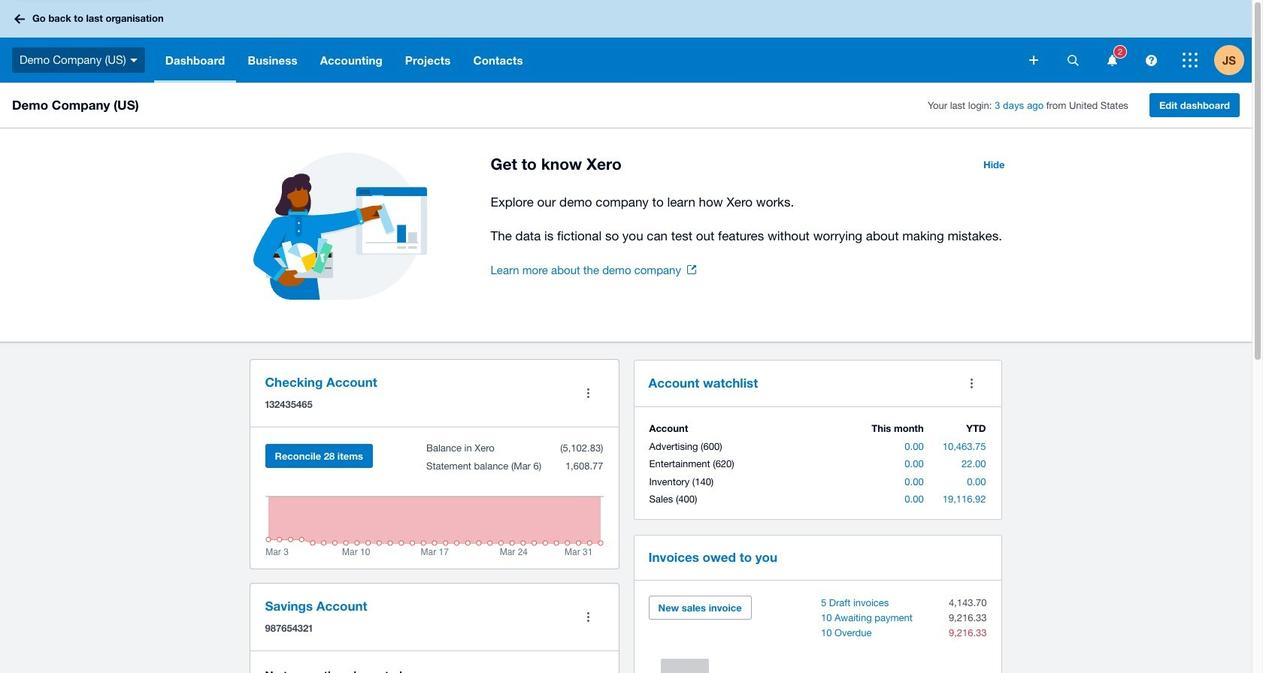 Task type: vqa. For each thing, say whether or not it's contained in the screenshot.
No results to display to
no



Task type: describe. For each thing, give the bounding box(es) containing it.
accounts watchlist options image
[[957, 369, 987, 399]]

intro banner body element
[[491, 192, 1014, 247]]

1 horizontal spatial svg image
[[1107, 55, 1117, 66]]



Task type: locate. For each thing, give the bounding box(es) containing it.
svg image
[[1183, 53, 1198, 68], [1068, 55, 1079, 66], [1146, 55, 1157, 66], [1030, 56, 1039, 65], [130, 58, 137, 62]]

0 horizontal spatial svg image
[[14, 14, 25, 24]]

1 vertical spatial svg image
[[1107, 55, 1117, 66]]

manage menu toggle image
[[573, 379, 604, 409]]

0 vertical spatial svg image
[[14, 14, 25, 24]]

svg image
[[14, 14, 25, 24], [1107, 55, 1117, 66]]

banner
[[0, 0, 1252, 83]]



